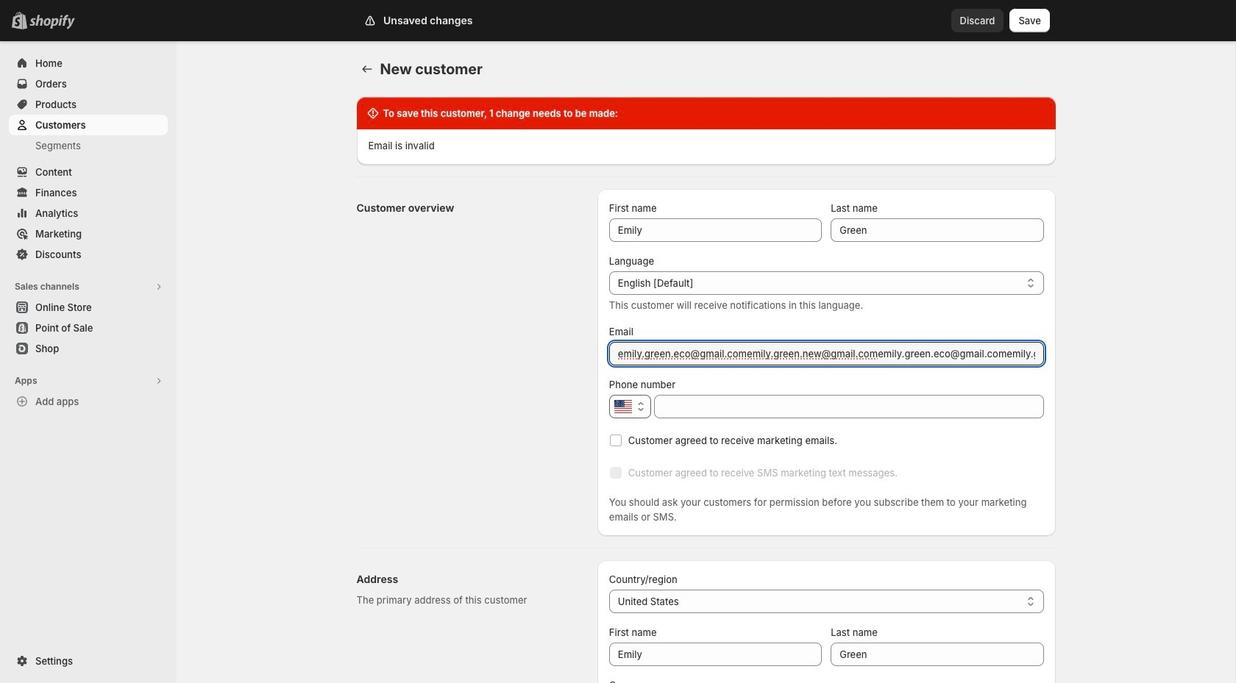Task type: describe. For each thing, give the bounding box(es) containing it.
united states (+1) image
[[614, 400, 632, 414]]



Task type: locate. For each thing, give the bounding box(es) containing it.
None text field
[[831, 219, 1044, 242], [831, 643, 1044, 667], [831, 219, 1044, 242], [831, 643, 1044, 667]]

shopify image
[[32, 15, 78, 29]]

None email field
[[609, 342, 1044, 366]]

None text field
[[609, 219, 822, 242], [654, 395, 1044, 419], [609, 643, 822, 667], [609, 219, 822, 242], [654, 395, 1044, 419], [609, 643, 822, 667]]



Task type: vqa. For each thing, say whether or not it's contained in the screenshot.
'text box'
yes



